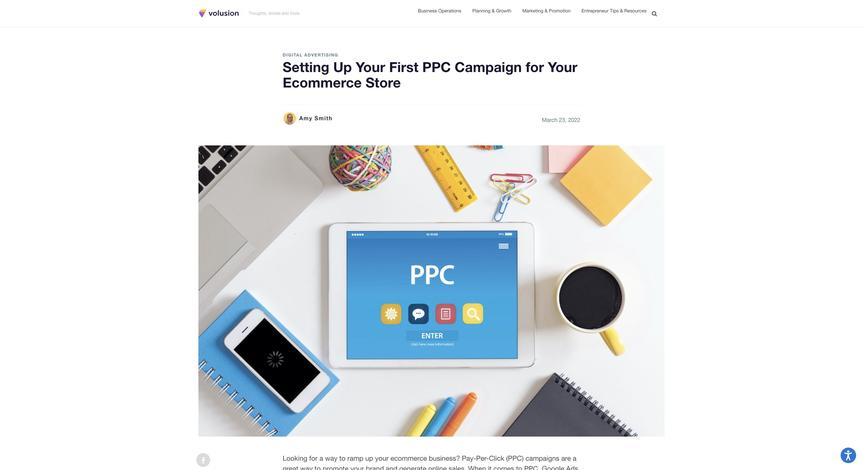 Task type: describe. For each thing, give the bounding box(es) containing it.
thoughts, stories and more.
[[249, 11, 301, 16]]

brand
[[366, 465, 384, 470]]

sales.
[[449, 465, 467, 470]]

ecommerce
[[391, 454, 427, 462]]

ppc,
[[524, 465, 540, 470]]

marketing
[[523, 8, 544, 13]]

2 your from the left
[[548, 59, 578, 75]]

marketing & promotion link
[[523, 7, 571, 15]]

amy smith
[[299, 115, 333, 121]]

entrepreneur
[[582, 8, 609, 14]]

promotion
[[549, 8, 571, 13]]

campaign
[[455, 59, 522, 75]]

click
[[489, 454, 504, 462]]

advertising
[[304, 52, 338, 57]]

1 your from the left
[[356, 59, 385, 75]]

search image
[[652, 11, 657, 16]]

marketing & promotion
[[523, 8, 571, 13]]

2 horizontal spatial &
[[620, 8, 623, 14]]

comes
[[494, 465, 514, 470]]

0 horizontal spatial to
[[315, 465, 321, 470]]

open accessibe: accessibility options, statement and help image
[[845, 450, 853, 461]]

& for marketing
[[545, 8, 548, 13]]

and inside the looking for a way to ramp up your ecommerce business? pay-per-click (ppc) campaigns are a great way to promote your brand and generate online sales. when it comes to ppc, google ad
[[386, 465, 398, 470]]

it
[[488, 465, 492, 470]]

digital advertising setting up your first ppc campaign for your ecommerce store
[[283, 52, 578, 91]]

business
[[418, 8, 437, 13]]

business operations link
[[418, 7, 461, 15]]

2022
[[568, 117, 581, 123]]

2 a from the left
[[573, 454, 577, 462]]

facebook image
[[201, 457, 205, 464]]

march 23, 2022
[[542, 117, 581, 123]]

1 horizontal spatial way
[[325, 454, 338, 462]]

0 horizontal spatial your
[[351, 465, 364, 470]]

looking
[[283, 454, 307, 462]]

for inside the looking for a way to ramp up your ecommerce business? pay-per-click (ppc) campaigns are a great way to promote your brand and generate online sales. when it comes to ppc, google ad
[[309, 454, 318, 462]]

(ppc)
[[506, 454, 524, 462]]

digital
[[283, 52, 303, 57]]

23,
[[559, 117, 567, 123]]

entrepreneur tips & resources
[[582, 8, 647, 14]]

store
[[366, 74, 401, 91]]

per-
[[476, 454, 489, 462]]

amy smith link
[[283, 112, 333, 125]]

up
[[365, 454, 373, 462]]

looking for a way to ramp up your ecommerce business? pay-per-click (ppc) campaigns are a great way to promote your brand and generate online sales. when it comes to ppc, google ad
[[283, 454, 578, 470]]

business operations
[[418, 8, 461, 13]]



Task type: locate. For each thing, give the bounding box(es) containing it.
stories
[[268, 11, 281, 16]]

2 horizontal spatial to
[[516, 465, 522, 470]]

up
[[333, 59, 352, 75]]

when
[[468, 465, 486, 470]]

& left growth
[[492, 8, 495, 13]]

your down ramp
[[351, 465, 364, 470]]

your
[[356, 59, 385, 75], [548, 59, 578, 75]]

and left more.
[[282, 11, 289, 16]]

are
[[562, 454, 571, 462]]

0 horizontal spatial &
[[492, 8, 495, 13]]

business?
[[429, 454, 460, 462]]

setting
[[283, 59, 330, 75]]

1 vertical spatial way
[[300, 465, 313, 470]]

planning
[[473, 8, 491, 13]]

to up the promote
[[339, 454, 346, 462]]

1 a from the left
[[320, 454, 323, 462]]

& right tips
[[620, 8, 623, 14]]

planning & growth
[[473, 8, 512, 13]]

way
[[325, 454, 338, 462], [300, 465, 313, 470]]

google
[[542, 465, 564, 470]]

& for planning
[[492, 8, 495, 13]]

&
[[492, 8, 495, 13], [545, 8, 548, 13], [620, 8, 623, 14]]

resources
[[625, 8, 647, 14]]

and
[[282, 11, 289, 16], [386, 465, 398, 470]]

1 horizontal spatial to
[[339, 454, 346, 462]]

promote
[[323, 465, 349, 470]]

pay-
[[462, 454, 476, 462]]

march
[[542, 117, 558, 123]]

setting up your first ppc campaign for your ecommerce store image
[[199, 145, 665, 437]]

0 horizontal spatial way
[[300, 465, 313, 470]]

to
[[339, 454, 346, 462], [315, 465, 321, 470], [516, 465, 522, 470]]

0 horizontal spatial and
[[282, 11, 289, 16]]

a up the promote
[[320, 454, 323, 462]]

1 horizontal spatial your
[[548, 59, 578, 75]]

generate
[[400, 465, 427, 470]]

1 vertical spatial and
[[386, 465, 398, 470]]

0 horizontal spatial your
[[356, 59, 385, 75]]

1 horizontal spatial a
[[573, 454, 577, 462]]

campaigns
[[526, 454, 560, 462]]

0 vertical spatial and
[[282, 11, 289, 16]]

growth
[[496, 8, 512, 13]]

first
[[389, 59, 419, 75]]

planning & growth link
[[473, 7, 512, 15]]

1 vertical spatial your
[[351, 465, 364, 470]]

way down the looking
[[300, 465, 313, 470]]

great
[[283, 465, 299, 470]]

ppc
[[422, 59, 451, 75]]

way up the promote
[[325, 454, 338, 462]]

ramp
[[348, 454, 364, 462]]

1 vertical spatial for
[[309, 454, 318, 462]]

for inside digital advertising setting up your first ppc campaign for your ecommerce store
[[526, 59, 544, 75]]

operations
[[438, 8, 461, 13]]

and right brand
[[386, 465, 398, 470]]

1 horizontal spatial and
[[386, 465, 398, 470]]

a right are
[[573, 454, 577, 462]]

entrepreneur tips & resources link
[[582, 7, 647, 15]]

& right marketing
[[545, 8, 548, 13]]

your up brand
[[375, 454, 389, 462]]

smith
[[315, 115, 333, 121]]

0 vertical spatial for
[[526, 59, 544, 75]]

1 horizontal spatial &
[[545, 8, 548, 13]]

to left the promote
[[315, 465, 321, 470]]

online
[[428, 465, 447, 470]]

to down the (ppc)
[[516, 465, 522, 470]]

1 horizontal spatial your
[[375, 454, 389, 462]]

tips
[[610, 8, 619, 14]]

ecommerce
[[283, 74, 362, 91]]

for
[[526, 59, 544, 75], [309, 454, 318, 462]]

0 horizontal spatial for
[[309, 454, 318, 462]]

thoughts,
[[249, 11, 267, 16]]

your
[[375, 454, 389, 462], [351, 465, 364, 470]]

0 horizontal spatial a
[[320, 454, 323, 462]]

1 horizontal spatial for
[[526, 59, 544, 75]]

0 vertical spatial your
[[375, 454, 389, 462]]

a
[[320, 454, 323, 462], [573, 454, 577, 462]]

0 vertical spatial way
[[325, 454, 338, 462]]

more.
[[290, 11, 301, 16]]

amy
[[299, 115, 313, 121]]



Task type: vqa. For each thing, say whether or not it's contained in the screenshot.
top Pricing link
no



